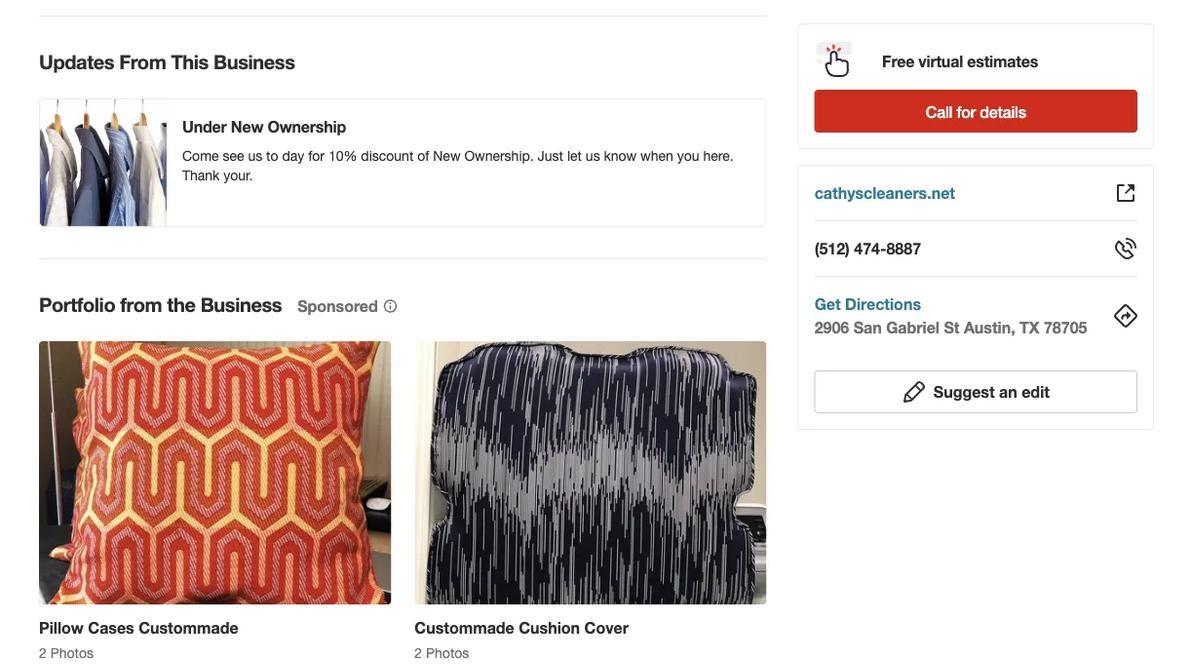 Task type: vqa. For each thing, say whether or not it's contained in the screenshot.
service at the bottom of page
no



Task type: describe. For each thing, give the bounding box(es) containing it.
24 directions v2 image
[[1115, 304, 1138, 328]]

thank
[[182, 167, 220, 183]]

get directions link
[[815, 295, 922, 314]]

free
[[883, 52, 915, 70]]

updates from this business
[[39, 50, 295, 73]]

day
[[282, 148, 305, 164]]

(512)
[[815, 239, 850, 258]]

2906
[[815, 318, 850, 337]]

ownership
[[268, 118, 346, 136]]

here.
[[704, 148, 734, 164]]

(512) 474-8887
[[815, 239, 922, 258]]

for inside come see us to day for 10% discount of new ownership. just let us know when you here. thank your.
[[308, 148, 325, 164]]

portfolio
[[39, 293, 115, 316]]

know
[[604, 148, 637, 164]]

474-
[[855, 239, 887, 258]]

just
[[538, 148, 564, 164]]

an
[[1000, 383, 1018, 401]]

0 vertical spatial new
[[231, 118, 264, 136]]

free virtual estimates
[[883, 52, 1039, 70]]

cases
[[88, 619, 134, 637]]

business for portfolio from the business
[[201, 293, 282, 316]]

austin,
[[965, 318, 1016, 337]]

this
[[171, 50, 209, 73]]

call for details button
[[815, 90, 1138, 133]]

from
[[119, 50, 166, 73]]

when
[[641, 148, 674, 164]]

you
[[678, 148, 700, 164]]

updates from this business element
[[8, 16, 767, 227]]

come
[[182, 148, 219, 164]]

cathyscleaners.net link
[[815, 184, 956, 202]]

business for updates from this business
[[214, 50, 295, 73]]

directions
[[846, 295, 922, 314]]

the
[[167, 293, 196, 316]]

1 custommade from the left
[[139, 619, 239, 637]]

see
[[223, 148, 244, 164]]

24 pencil v2 image
[[903, 380, 926, 404]]

78705
[[1045, 318, 1088, 337]]

portfolio from the business element
[[8, 258, 779, 660]]

sponsored
[[298, 297, 378, 315]]

gabriel
[[887, 318, 940, 337]]

portfolio from the business
[[39, 293, 282, 316]]



Task type: locate. For each thing, give the bounding box(es) containing it.
custommade left cushion
[[415, 619, 515, 637]]

updates
[[39, 50, 114, 73]]

1 vertical spatial for
[[308, 148, 325, 164]]

new
[[231, 118, 264, 136], [433, 148, 461, 164]]

16 info v2 image
[[383, 298, 398, 314]]

1 horizontal spatial new
[[433, 148, 461, 164]]

0 vertical spatial for
[[957, 102, 976, 121]]

call for details
[[927, 102, 1027, 121]]

to
[[266, 148, 279, 164]]

suggest an edit button
[[815, 371, 1138, 414]]

new right of
[[433, 148, 461, 164]]

0 horizontal spatial for
[[308, 148, 325, 164]]

0 horizontal spatial new
[[231, 118, 264, 136]]

estimates
[[968, 52, 1039, 70]]

us right 'let'
[[586, 148, 601, 164]]

tx
[[1020, 318, 1040, 337]]

suggest an edit
[[934, 383, 1050, 401]]

ownership.
[[465, 148, 534, 164]]

custommade cushion cover
[[415, 619, 629, 637]]

cover
[[585, 619, 629, 637]]

details
[[981, 102, 1027, 121]]

10%
[[329, 148, 357, 164]]

1 horizontal spatial for
[[957, 102, 976, 121]]

get directions 2906 san gabriel st austin, tx 78705
[[815, 295, 1088, 337]]

0 horizontal spatial us
[[248, 148, 263, 164]]

for
[[957, 102, 976, 121], [308, 148, 325, 164]]

under
[[182, 118, 227, 136]]

1 vertical spatial business
[[201, 293, 282, 316]]

pillow
[[39, 619, 84, 637]]

get
[[815, 295, 841, 314]]

come see us to day for 10% discount of new ownership. just let us know when you here. thank your.
[[182, 148, 734, 183]]

cushion
[[519, 619, 580, 637]]

for right call
[[957, 102, 976, 121]]

under new ownership image
[[40, 99, 167, 226]]

1 vertical spatial new
[[433, 148, 461, 164]]

san
[[854, 318, 883, 337]]

new inside come see us to day for 10% discount of new ownership. just let us know when you here. thank your.
[[433, 148, 461, 164]]

us left to
[[248, 148, 263, 164]]

business inside 'element'
[[201, 293, 282, 316]]

new up see
[[231, 118, 264, 136]]

2 custommade from the left
[[415, 619, 515, 637]]

8887
[[887, 239, 922, 258]]

1 horizontal spatial us
[[586, 148, 601, 164]]

under new ownership
[[182, 118, 346, 136]]

us
[[248, 148, 263, 164], [586, 148, 601, 164]]

cathyscleaners.net
[[815, 184, 956, 202]]

pillow cases custommade
[[39, 619, 239, 637]]

for right the day
[[308, 148, 325, 164]]

2 us from the left
[[586, 148, 601, 164]]

suggest
[[934, 383, 996, 401]]

discount
[[361, 148, 414, 164]]

from
[[120, 293, 162, 316]]

custommade right cases
[[139, 619, 239, 637]]

24 external link v2 image
[[1115, 181, 1138, 205]]

of
[[418, 148, 430, 164]]

0 horizontal spatial custommade
[[139, 619, 239, 637]]

1 horizontal spatial custommade
[[415, 619, 515, 637]]

24 phone v2 image
[[1115, 237, 1138, 260]]

custommade
[[139, 619, 239, 637], [415, 619, 515, 637]]

your.
[[224, 167, 253, 183]]

business right the
[[201, 293, 282, 316]]

call
[[927, 102, 953, 121]]

virtual
[[919, 52, 964, 70]]

business
[[214, 50, 295, 73], [201, 293, 282, 316]]

st
[[945, 318, 960, 337]]

edit
[[1022, 383, 1050, 401]]

let
[[568, 148, 582, 164]]

1 us from the left
[[248, 148, 263, 164]]

0 vertical spatial business
[[214, 50, 295, 73]]

business right this
[[214, 50, 295, 73]]

for inside button
[[957, 102, 976, 121]]



